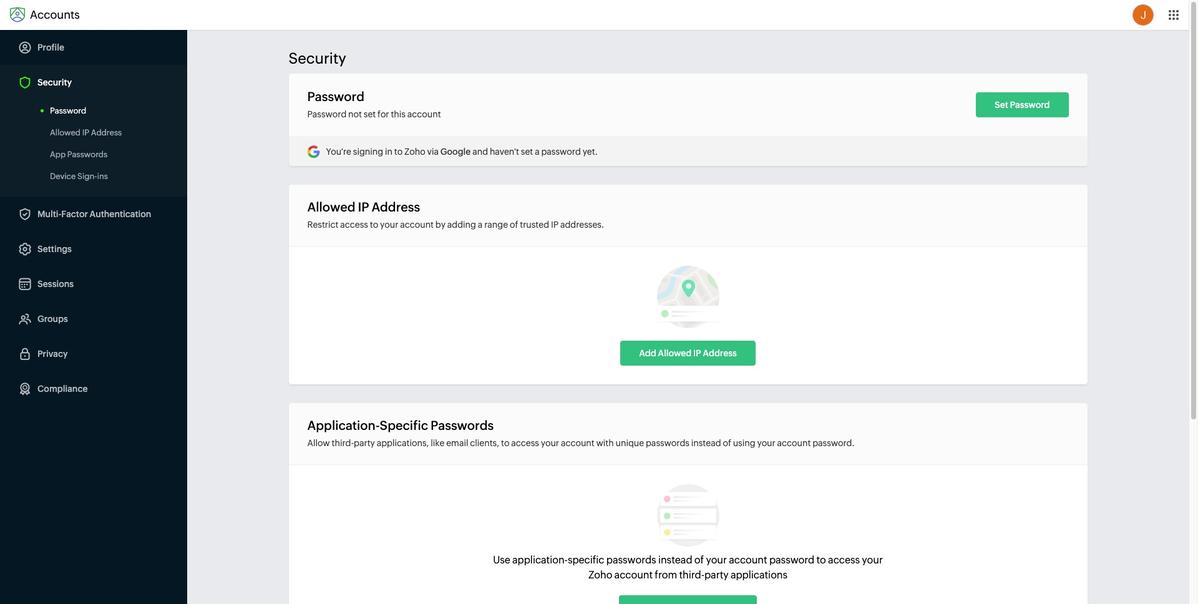Task type: describe. For each thing, give the bounding box(es) containing it.
addresses.
[[560, 220, 604, 230]]

authentication
[[90, 209, 151, 219]]

zoho inside use application-specific passwords instead of your account password to access your zoho account from third-party applications
[[589, 569, 613, 581]]

set password button
[[976, 92, 1069, 117]]

ip up app passwords at the left of page
[[82, 128, 89, 137]]

allowed ip address
[[50, 128, 122, 137]]

access inside application-specific passwords allow third-party applications, like email clients, to access your account with unique passwords instead of using your account password.
[[511, 438, 539, 448]]

address inside button
[[703, 348, 737, 358]]

app
[[50, 150, 66, 159]]

clients,
[[470, 438, 499, 448]]

compliance
[[37, 384, 88, 394]]

in
[[385, 147, 393, 157]]

allowed for allowed ip address restrict access to your account by adding a range of trusted ip addresses.
[[307, 200, 356, 214]]

application-
[[512, 554, 568, 566]]

privacy
[[37, 349, 68, 359]]

1 vertical spatial security
[[37, 77, 72, 87]]

this
[[391, 109, 406, 119]]

of inside use application-specific passwords instead of your account password to access your zoho account from third-party applications
[[695, 554, 704, 566]]

allow
[[307, 438, 330, 448]]

0 horizontal spatial zoho
[[405, 147, 426, 157]]

application-specific passwords allow third-party applications, like email clients, to access your account with unique passwords instead of using your account password.
[[307, 418, 855, 448]]

email
[[446, 438, 468, 448]]

allowed for allowed ip address
[[50, 128, 81, 137]]

to inside use application-specific passwords instead of your account password to access your zoho account from third-party applications
[[817, 554, 826, 566]]

use application-specific passwords instead of your account password to access your zoho account from third-party applications
[[493, 554, 883, 581]]

with
[[596, 438, 614, 448]]

account left with
[[561, 438, 595, 448]]

third- inside application-specific passwords allow third-party applications, like email clients, to access your account with unique passwords instead of using your account password.
[[332, 438, 354, 448]]

specific
[[568, 554, 605, 566]]

of inside application-specific passwords allow third-party applications, like email clients, to access your account with unique passwords instead of using your account password.
[[723, 438, 731, 448]]

to inside application-specific passwords allow third-party applications, like email clients, to access your account with unique passwords instead of using your account password.
[[501, 438, 510, 448]]

account up applications
[[729, 554, 768, 566]]

multi-
[[37, 209, 61, 219]]

password up allowed ip address
[[50, 106, 86, 115]]

profile
[[37, 42, 64, 52]]

account left 'from'
[[615, 569, 653, 581]]

add
[[639, 348, 656, 358]]

allowed inside button
[[658, 348, 692, 358]]

not
[[348, 109, 362, 119]]

third- inside use application-specific passwords instead of your account password to access your zoho account from third-party applications
[[679, 569, 705, 581]]

set inside password password not set for this account
[[364, 109, 376, 119]]

passwords inside application-specific passwords allow third-party applications, like email clients, to access your account with unique passwords instead of using your account password.
[[646, 438, 690, 448]]

signing
[[353, 147, 383, 157]]

instead inside use application-specific passwords instead of your account password to access your zoho account from third-party applications
[[658, 554, 693, 566]]

instead inside application-specific passwords allow third-party applications, like email clients, to access your account with unique passwords instead of using your account password.
[[691, 438, 721, 448]]

specific
[[380, 418, 428, 433]]

multi-factor authentication
[[37, 209, 151, 219]]

password.
[[813, 438, 855, 448]]

password inside use application-specific passwords instead of your account password to access your zoho account from third-party applications
[[770, 554, 815, 566]]

for
[[378, 109, 389, 119]]

access inside use application-specific passwords instead of your account password to access your zoho account from third-party applications
[[828, 554, 860, 566]]

of inside allowed ip address restrict access to your account by adding a range of trusted ip addresses.
[[510, 220, 518, 230]]

account inside allowed ip address restrict access to your account by adding a range of trusted ip addresses.
[[400, 220, 434, 230]]



Task type: vqa. For each thing, say whether or not it's contained in the screenshot.
Primary image
no



Task type: locate. For each thing, give the bounding box(es) containing it.
0 horizontal spatial password
[[541, 147, 581, 157]]

third-
[[332, 438, 354, 448], [679, 569, 705, 581]]

2 horizontal spatial address
[[703, 348, 737, 358]]

haven't
[[490, 147, 519, 157]]

google
[[441, 147, 471, 157]]

1 vertical spatial of
[[723, 438, 731, 448]]

account inside password password not set for this account
[[407, 109, 441, 119]]

0 vertical spatial password
[[541, 147, 581, 157]]

1 vertical spatial allowed
[[307, 200, 356, 214]]

0 vertical spatial instead
[[691, 438, 721, 448]]

password left yet. on the top left of page
[[541, 147, 581, 157]]

access
[[340, 220, 368, 230], [511, 438, 539, 448], [828, 554, 860, 566]]

groups
[[37, 314, 68, 324]]

1 horizontal spatial set
[[521, 147, 533, 157]]

account right "this"
[[407, 109, 441, 119]]

0 vertical spatial address
[[91, 128, 122, 137]]

by
[[436, 220, 446, 230]]

settings
[[37, 244, 72, 254]]

use
[[493, 554, 510, 566]]

third- right 'from'
[[679, 569, 705, 581]]

a
[[535, 147, 540, 157], [478, 220, 483, 230]]

0 horizontal spatial address
[[91, 128, 122, 137]]

applications,
[[377, 438, 429, 448]]

0 vertical spatial of
[[510, 220, 518, 230]]

set
[[995, 100, 1009, 110]]

party left applications
[[705, 569, 729, 581]]

allowed right add
[[658, 348, 692, 358]]

password inside button
[[1010, 100, 1050, 110]]

password
[[541, 147, 581, 157], [770, 554, 815, 566]]

allowed ip address restrict access to your account by adding a range of trusted ip addresses.
[[307, 200, 604, 230]]

sessions
[[37, 279, 74, 289]]

unique
[[616, 438, 644, 448]]

allowed up restrict
[[307, 200, 356, 214]]

address
[[91, 128, 122, 137], [372, 200, 420, 214], [703, 348, 737, 358]]

0 vertical spatial zoho
[[405, 147, 426, 157]]

1 vertical spatial instead
[[658, 554, 693, 566]]

1 vertical spatial zoho
[[589, 569, 613, 581]]

access inside allowed ip address restrict access to your account by adding a range of trusted ip addresses.
[[340, 220, 368, 230]]

zoho left via
[[405, 147, 426, 157]]

2 horizontal spatial of
[[723, 438, 731, 448]]

password left not
[[307, 109, 347, 119]]

to
[[394, 147, 403, 157], [370, 220, 378, 230], [501, 438, 510, 448], [817, 554, 826, 566]]

passwords up sign-
[[67, 150, 108, 159]]

via
[[427, 147, 439, 157]]

0 horizontal spatial access
[[340, 220, 368, 230]]

2 vertical spatial of
[[695, 554, 704, 566]]

ip down signing
[[358, 200, 369, 214]]

1 vertical spatial password
[[770, 554, 815, 566]]

application-
[[307, 418, 380, 433]]

passwords inside application-specific passwords allow third-party applications, like email clients, to access your account with unique passwords instead of using your account password.
[[431, 418, 494, 433]]

0 horizontal spatial a
[[478, 220, 483, 230]]

passwords
[[67, 150, 108, 159], [431, 418, 494, 433]]

1 horizontal spatial access
[[511, 438, 539, 448]]

trusted
[[520, 220, 549, 230]]

adding
[[447, 220, 476, 230]]

0 vertical spatial third-
[[332, 438, 354, 448]]

0 horizontal spatial party
[[354, 438, 375, 448]]

accounts
[[30, 8, 80, 21]]

using
[[733, 438, 756, 448]]

party down application-
[[354, 438, 375, 448]]

allowed up the app
[[50, 128, 81, 137]]

instead
[[691, 438, 721, 448], [658, 554, 693, 566]]

sign-
[[77, 172, 97, 181]]

allowed
[[50, 128, 81, 137], [307, 200, 356, 214], [658, 348, 692, 358]]

0 horizontal spatial third-
[[332, 438, 354, 448]]

ins
[[97, 172, 108, 181]]

applications
[[731, 569, 788, 581]]

1 vertical spatial address
[[372, 200, 420, 214]]

account left by
[[400, 220, 434, 230]]

set right "haven't"
[[521, 147, 533, 157]]

password up not
[[307, 89, 365, 104]]

party
[[354, 438, 375, 448], [705, 569, 729, 581]]

0 horizontal spatial allowed
[[50, 128, 81, 137]]

1 vertical spatial third-
[[679, 569, 705, 581]]

passwords inside use application-specific passwords instead of your account password to access your zoho account from third-party applications
[[607, 554, 656, 566]]

1 horizontal spatial a
[[535, 147, 540, 157]]

factor
[[61, 209, 88, 219]]

passwords up email at the bottom left of page
[[431, 418, 494, 433]]

ip inside add allowed ip address button
[[693, 348, 701, 358]]

and
[[473, 147, 488, 157]]

1 horizontal spatial of
[[695, 554, 704, 566]]

passwords right unique
[[646, 438, 690, 448]]

2 horizontal spatial allowed
[[658, 348, 692, 358]]

0 vertical spatial security
[[289, 50, 346, 67]]

1 vertical spatial passwords
[[431, 418, 494, 433]]

account left password.
[[777, 438, 811, 448]]

1 vertical spatial a
[[478, 220, 483, 230]]

1 horizontal spatial security
[[289, 50, 346, 67]]

1 horizontal spatial passwords
[[431, 418, 494, 433]]

0 horizontal spatial of
[[510, 220, 518, 230]]

third- down application-
[[332, 438, 354, 448]]

2 vertical spatial allowed
[[658, 348, 692, 358]]

1 horizontal spatial allowed
[[307, 200, 356, 214]]

from
[[655, 569, 677, 581]]

0 vertical spatial set
[[364, 109, 376, 119]]

1 horizontal spatial party
[[705, 569, 729, 581]]

address for allowed ip address
[[91, 128, 122, 137]]

0 vertical spatial access
[[340, 220, 368, 230]]

1 horizontal spatial zoho
[[589, 569, 613, 581]]

0 horizontal spatial security
[[37, 77, 72, 87]]

party inside use application-specific passwords instead of your account password to access your zoho account from third-party applications
[[705, 569, 729, 581]]

0 vertical spatial passwords
[[646, 438, 690, 448]]

you're
[[326, 147, 351, 157]]

yet.
[[583, 147, 598, 157]]

range
[[484, 220, 508, 230]]

0 vertical spatial party
[[354, 438, 375, 448]]

to inside allowed ip address restrict access to your account by adding a range of trusted ip addresses.
[[370, 220, 378, 230]]

1 vertical spatial access
[[511, 438, 539, 448]]

0 vertical spatial allowed
[[50, 128, 81, 137]]

a right "haven't"
[[535, 147, 540, 157]]

security
[[289, 50, 346, 67], [37, 77, 72, 87]]

address for allowed ip address restrict access to your account by adding a range of trusted ip addresses.
[[372, 200, 420, 214]]

add allowed ip address button
[[621, 341, 756, 366]]

a for in
[[535, 147, 540, 157]]

passwords up 'from'
[[607, 554, 656, 566]]

your
[[380, 220, 398, 230], [541, 438, 559, 448], [757, 438, 776, 448], [706, 554, 727, 566], [862, 554, 883, 566]]

account
[[407, 109, 441, 119], [400, 220, 434, 230], [561, 438, 595, 448], [777, 438, 811, 448], [729, 554, 768, 566], [615, 569, 653, 581]]

a inside allowed ip address restrict access to your account by adding a range of trusted ip addresses.
[[478, 220, 483, 230]]

1 vertical spatial party
[[705, 569, 729, 581]]

ip right trusted
[[551, 220, 559, 230]]

instead up 'from'
[[658, 554, 693, 566]]

app passwords
[[50, 150, 108, 159]]

2 vertical spatial access
[[828, 554, 860, 566]]

ip right add
[[693, 348, 701, 358]]

password up applications
[[770, 554, 815, 566]]

instead left using
[[691, 438, 721, 448]]

2 vertical spatial address
[[703, 348, 737, 358]]

of
[[510, 220, 518, 230], [723, 438, 731, 448], [695, 554, 704, 566]]

set left the for
[[364, 109, 376, 119]]

1 horizontal spatial third-
[[679, 569, 705, 581]]

zoho down specific
[[589, 569, 613, 581]]

0 vertical spatial passwords
[[67, 150, 108, 159]]

set
[[364, 109, 376, 119], [521, 147, 533, 157]]

address inside allowed ip address restrict access to your account by adding a range of trusted ip addresses.
[[372, 200, 420, 214]]

device sign-ins
[[50, 172, 108, 181]]

a for address
[[478, 220, 483, 230]]

party inside application-specific passwords allow third-party applications, like email clients, to access your account with unique passwords instead of using your account password.
[[354, 438, 375, 448]]

you're signing in to zoho via google and haven't set a password yet.
[[326, 147, 598, 157]]

0 horizontal spatial set
[[364, 109, 376, 119]]

0 horizontal spatial passwords
[[67, 150, 108, 159]]

set password
[[995, 100, 1050, 110]]

0 vertical spatial a
[[535, 147, 540, 157]]

like
[[431, 438, 445, 448]]

add allowed ip address
[[639, 348, 737, 358]]

a left range
[[478, 220, 483, 230]]

ip
[[82, 128, 89, 137], [358, 200, 369, 214], [551, 220, 559, 230], [693, 348, 701, 358]]

password password not set for this account
[[307, 89, 441, 119]]

device
[[50, 172, 76, 181]]

1 vertical spatial set
[[521, 147, 533, 157]]

1 horizontal spatial password
[[770, 554, 815, 566]]

2 horizontal spatial access
[[828, 554, 860, 566]]

password right set
[[1010, 100, 1050, 110]]

passwords
[[646, 438, 690, 448], [607, 554, 656, 566]]

password
[[307, 89, 365, 104], [1010, 100, 1050, 110], [50, 106, 86, 115], [307, 109, 347, 119]]

restrict
[[307, 220, 339, 230]]

your inside allowed ip address restrict access to your account by adding a range of trusted ip addresses.
[[380, 220, 398, 230]]

1 horizontal spatial address
[[372, 200, 420, 214]]

1 vertical spatial passwords
[[607, 554, 656, 566]]

zoho
[[405, 147, 426, 157], [589, 569, 613, 581]]

allowed inside allowed ip address restrict access to your account by adding a range of trusted ip addresses.
[[307, 200, 356, 214]]



